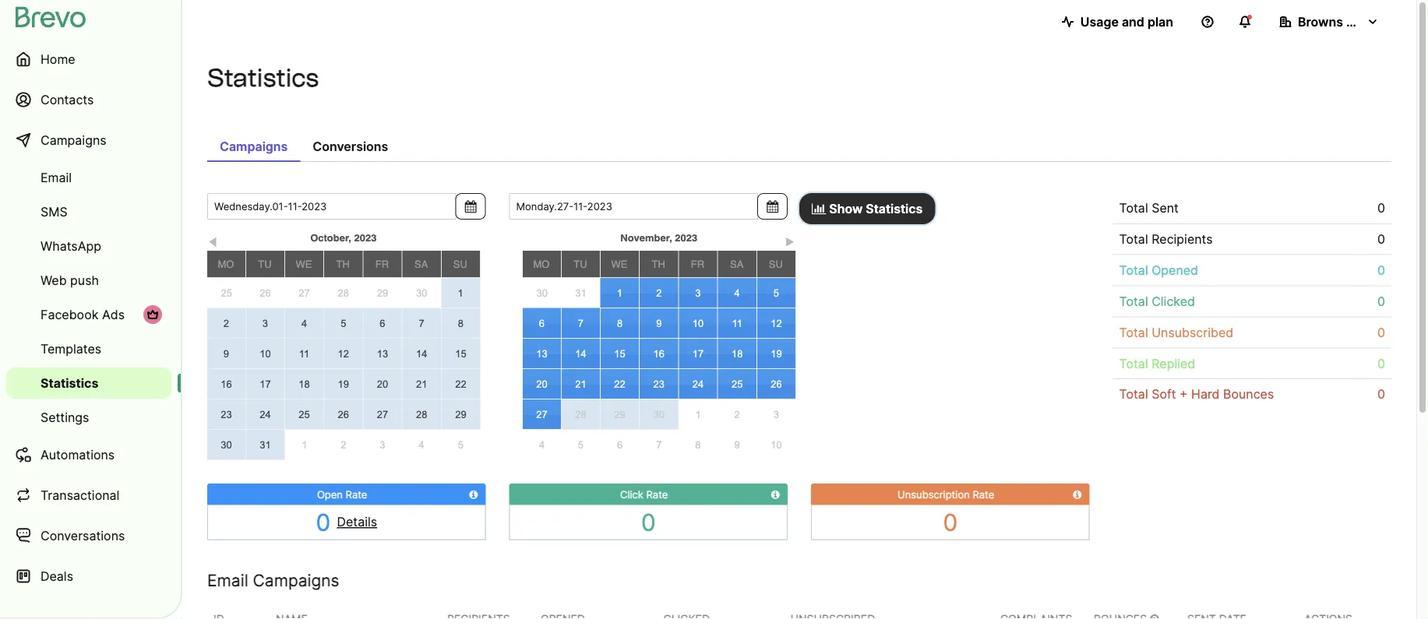 Task type: vqa. For each thing, say whether or not it's contained in the screenshot.


Task type: locate. For each thing, give the bounding box(es) containing it.
1 vertical spatial 25
[[731, 378, 743, 390]]

2 14 from the left
[[575, 348, 586, 360]]

2 total from the top
[[1119, 232, 1148, 247]]

19 link
[[757, 339, 795, 368], [324, 369, 363, 399]]

1 horizontal spatial info circle image
[[771, 490, 780, 500]]

statistics link
[[6, 368, 171, 399]]

fr down november, 2023 ▶
[[691, 258, 704, 270]]

th down october, 2023
[[336, 258, 350, 270]]

1 horizontal spatial 14
[[575, 348, 586, 360]]

1 vertical spatial 23
[[221, 409, 232, 420]]

2 sa from the left
[[730, 258, 743, 270]]

2 fr from the left
[[691, 258, 704, 270]]

1 vertical spatial 31 link
[[246, 430, 284, 460]]

sa for 4
[[730, 258, 743, 270]]

1 su from the left
[[453, 258, 467, 270]]

total for total replied
[[1119, 356, 1148, 371]]

29 for the left 29 link
[[377, 287, 388, 299]]

total left soft
[[1119, 387, 1148, 402]]

2023
[[354, 232, 377, 243], [675, 232, 697, 243]]

11 link
[[718, 309, 756, 338], [285, 339, 323, 368]]

0 horizontal spatial 13
[[377, 348, 388, 360]]

26
[[260, 287, 271, 299], [771, 378, 782, 390], [338, 409, 349, 420]]

20
[[377, 378, 388, 390], [536, 378, 547, 390]]

1 calendar image from the left
[[465, 200, 476, 213]]

20 link
[[363, 369, 402, 399], [523, 369, 561, 399]]

10 for the bottom the 10 link
[[771, 439, 782, 450]]

25 for 25 link to the bottom
[[299, 409, 310, 420]]

13 for first 13 link from left
[[377, 348, 388, 360]]

rate right unsubscription
[[973, 488, 994, 501]]

1 horizontal spatial 10
[[692, 317, 704, 329]]

2 horizontal spatial 29
[[614, 409, 625, 420]]

From text field
[[207, 193, 456, 220]]

2 we from the left
[[611, 258, 628, 270]]

email inside email "link"
[[41, 170, 72, 185]]

su for 1
[[453, 258, 467, 270]]

0 horizontal spatial 8 link
[[442, 309, 480, 338]]

calendar image
[[465, 200, 476, 213], [767, 200, 778, 213]]

24
[[692, 378, 704, 390], [260, 409, 271, 420]]

0 horizontal spatial 16
[[221, 378, 232, 390]]

2 horizontal spatial 25
[[731, 378, 743, 390]]

1 vertical spatial 18
[[299, 378, 310, 390]]

1 horizontal spatial 15
[[614, 348, 625, 360]]

total left replied at the bottom right of page
[[1119, 356, 1148, 371]]

9 link
[[640, 309, 678, 338], [207, 339, 245, 368], [718, 430, 757, 459]]

27 link
[[285, 278, 324, 308], [363, 400, 402, 429], [523, 400, 561, 429]]

0 horizontal spatial 9
[[223, 348, 229, 360]]

31 link
[[561, 278, 600, 308], [246, 430, 284, 460]]

0 vertical spatial 12
[[771, 317, 782, 329]]

0 vertical spatial 26 link
[[246, 278, 285, 308]]

4 link
[[718, 278, 756, 308], [285, 308, 323, 338], [523, 430, 561, 460], [402, 430, 441, 460]]

1 20 from the left
[[377, 378, 388, 390]]

we down october,
[[296, 258, 312, 270]]

1 horizontal spatial 19 link
[[757, 339, 795, 368]]

24 link
[[679, 369, 717, 399], [246, 400, 284, 429]]

5 total from the top
[[1119, 325, 1148, 340]]

0 horizontal spatial th
[[336, 258, 350, 270]]

total replied
[[1119, 356, 1195, 371]]

1 vertical spatial 16 link
[[207, 369, 245, 399]]

4
[[734, 287, 740, 299], [301, 317, 307, 329], [539, 439, 545, 451], [419, 439, 424, 451]]

28
[[338, 287, 349, 299], [416, 409, 427, 420], [575, 409, 586, 420]]

4 total from the top
[[1119, 294, 1148, 309]]

0 horizontal spatial 22
[[455, 378, 466, 390]]

1 22 from the left
[[455, 378, 466, 390]]

3 link
[[679, 278, 717, 308], [246, 308, 284, 338], [757, 400, 796, 429], [363, 430, 402, 460]]

0 for total unsubscribed
[[1377, 325, 1385, 340]]

19 for the topmost 19 link
[[771, 348, 782, 360]]

total for total clicked
[[1119, 294, 1148, 309]]

0 for total clicked
[[1377, 294, 1385, 309]]

0 vertical spatial 26
[[260, 287, 271, 299]]

1 vertical spatial 31
[[260, 439, 271, 451]]

usage
[[1080, 14, 1119, 29]]

0 horizontal spatial 10
[[260, 348, 271, 360]]

1 horizontal spatial 29 link
[[442, 400, 480, 429]]

tu
[[258, 258, 272, 270], [574, 258, 587, 270]]

22
[[455, 378, 466, 390], [614, 378, 625, 390]]

1 horizontal spatial 19
[[771, 348, 782, 360]]

su
[[453, 258, 467, 270], [769, 258, 783, 270]]

25 for 25 link to the middle
[[731, 378, 743, 390]]

1 horizontal spatial rate
[[646, 488, 668, 501]]

2 vertical spatial 10
[[771, 439, 782, 450]]

1 mo from the left
[[218, 258, 234, 270]]

templates link
[[6, 333, 171, 365]]

left___rvooi image
[[146, 309, 159, 321]]

1 horizontal spatial 24 link
[[679, 369, 717, 399]]

total down the total sent
[[1119, 232, 1148, 247]]

su for 5
[[769, 258, 783, 270]]

th
[[336, 258, 350, 270], [652, 258, 665, 270]]

1 vertical spatial 12 link
[[324, 339, 363, 368]]

13
[[377, 348, 388, 360], [536, 348, 547, 360]]

23 for 23 link to the right
[[653, 378, 665, 390]]

2 tu from the left
[[574, 258, 587, 270]]

1 horizontal spatial 6
[[539, 317, 545, 329]]

unsubscription
[[898, 488, 970, 501]]

20 for first 20 link from the left
[[377, 378, 388, 390]]

total down total clicked
[[1119, 325, 1148, 340]]

1 we from the left
[[296, 258, 312, 270]]

1 horizontal spatial 24
[[692, 378, 704, 390]]

rate for unsubscription rate
[[973, 488, 994, 501]]

1 rate from the left
[[346, 488, 367, 501]]

1 vertical spatial 12
[[338, 348, 349, 360]]

7 for 7 link to the middle
[[578, 317, 584, 329]]

6 total from the top
[[1119, 356, 1148, 371]]

1 13 link from the left
[[363, 339, 402, 368]]

0 horizontal spatial 11
[[299, 348, 310, 360]]

1 horizontal spatial statistics
[[207, 63, 319, 93]]

10 for middle the 10 link
[[260, 348, 271, 360]]

conversations link
[[6, 517, 171, 555]]

1 15 from the left
[[455, 348, 466, 360]]

2 rate from the left
[[646, 488, 668, 501]]

17 link
[[679, 339, 717, 368], [246, 369, 284, 399]]

10
[[692, 317, 704, 329], [260, 348, 271, 360], [771, 439, 782, 450]]

1 vertical spatial 19
[[338, 378, 349, 390]]

2 13 from the left
[[536, 348, 547, 360]]

1 21 from the left
[[416, 378, 427, 390]]

13 for first 13 link from the right
[[536, 348, 547, 360]]

total up total clicked
[[1119, 263, 1148, 278]]

0 for total soft + hard bounces
[[1377, 387, 1385, 402]]

and
[[1122, 14, 1144, 29]]

0 horizontal spatial 22 link
[[442, 369, 480, 399]]

10 link
[[679, 309, 717, 338], [246, 339, 284, 368], [757, 430, 796, 459]]

november,
[[620, 232, 672, 243]]

23
[[653, 378, 665, 390], [221, 409, 232, 420]]

1 horizontal spatial 13 link
[[523, 339, 561, 368]]

soft
[[1152, 387, 1176, 402]]

21 for 1st 21 link from left
[[416, 378, 427, 390]]

18 link
[[718, 339, 756, 368], [285, 369, 323, 399]]

2 20 link from the left
[[523, 369, 561, 399]]

15
[[455, 348, 466, 360], [614, 348, 625, 360]]

1 vertical spatial 11 link
[[285, 339, 323, 368]]

2 info circle image from the left
[[771, 490, 780, 500]]

1 info circle image from the left
[[469, 490, 478, 500]]

email link
[[6, 162, 171, 193]]

1 horizontal spatial calendar image
[[767, 200, 778, 213]]

2 mo from the left
[[533, 258, 550, 270]]

1 fr from the left
[[375, 258, 389, 270]]

total for total soft + hard bounces
[[1119, 387, 1148, 402]]

29 for right 29 link
[[614, 409, 625, 420]]

rate right click
[[646, 488, 668, 501]]

1 vertical spatial 19 link
[[324, 369, 363, 399]]

2 20 from the left
[[536, 378, 547, 390]]

1 horizontal spatial 7
[[578, 317, 584, 329]]

total recipients
[[1119, 232, 1213, 247]]

enterprise
[[1346, 14, 1409, 29]]

1 link
[[441, 278, 480, 308], [600, 278, 639, 308], [679, 400, 718, 429], [285, 430, 324, 460]]

2 15 from the left
[[614, 348, 625, 360]]

rate for open rate
[[346, 488, 367, 501]]

14 link
[[402, 339, 441, 368], [562, 339, 600, 368]]

1 vertical spatial 18 link
[[285, 369, 323, 399]]

0 horizontal spatial 7 link
[[402, 308, 441, 338]]

email
[[41, 170, 72, 185], [207, 570, 248, 590]]

1 horizontal spatial 21
[[575, 378, 586, 390]]

0 for total opened
[[1377, 263, 1385, 278]]

25
[[221, 287, 232, 299], [731, 378, 743, 390], [299, 409, 310, 420]]

0 vertical spatial 18
[[731, 348, 743, 360]]

0
[[1377, 201, 1385, 216], [1377, 232, 1385, 247], [1377, 263, 1385, 278], [1377, 294, 1385, 309], [1377, 325, 1385, 340], [1377, 356, 1385, 371], [1377, 387, 1385, 402], [316, 508, 331, 536], [641, 508, 656, 536], [943, 508, 958, 536]]

5
[[773, 287, 779, 299], [341, 317, 346, 329], [578, 439, 584, 451], [458, 439, 464, 451]]

2 th from the left
[[652, 258, 665, 270]]

2 su from the left
[[769, 258, 783, 270]]

mo
[[218, 258, 234, 270], [533, 258, 550, 270]]

2 horizontal spatial 10 link
[[757, 430, 796, 459]]

1 horizontal spatial 11 link
[[718, 309, 756, 338]]

1 horizontal spatial email
[[207, 570, 248, 590]]

3 total from the top
[[1119, 263, 1148, 278]]

0 horizontal spatial 10 link
[[246, 339, 284, 368]]

1 vertical spatial 26 link
[[757, 369, 795, 399]]

2 2023 from the left
[[675, 232, 697, 243]]

email for email campaigns
[[207, 570, 248, 590]]

1 vertical spatial 10
[[260, 348, 271, 360]]

0 horizontal spatial 24 link
[[246, 400, 284, 429]]

5 link
[[757, 278, 795, 308], [324, 308, 363, 338], [561, 430, 600, 460], [441, 430, 480, 460]]

0 horizontal spatial 25
[[221, 287, 232, 299]]

2 vertical spatial 25
[[299, 409, 310, 420]]

1 vertical spatial 17 link
[[246, 369, 284, 399]]

29
[[377, 287, 388, 299], [455, 409, 466, 420], [614, 409, 625, 420]]

6 link
[[363, 308, 402, 338], [523, 308, 561, 338], [600, 430, 639, 460]]

0 vertical spatial 23
[[653, 378, 665, 390]]

info circle image
[[469, 490, 478, 500], [771, 490, 780, 500]]

17
[[692, 348, 704, 360], [260, 378, 271, 390]]

campaigns
[[41, 132, 106, 148], [220, 139, 288, 154], [253, 570, 339, 590]]

statistics
[[207, 63, 319, 93], [866, 201, 923, 216], [41, 376, 99, 391]]

23 link
[[640, 369, 678, 399], [207, 400, 245, 429]]

1 th from the left
[[336, 258, 350, 270]]

sms
[[41, 204, 67, 219]]

0 horizontal spatial 19 link
[[324, 369, 363, 399]]

fr down october, 2023 link
[[375, 258, 389, 270]]

0 horizontal spatial rate
[[346, 488, 367, 501]]

1 horizontal spatial 21 link
[[562, 369, 600, 399]]

1 horizontal spatial sa
[[730, 258, 743, 270]]

29 link
[[363, 278, 402, 308], [442, 400, 480, 429], [601, 400, 639, 429]]

27
[[299, 287, 310, 299], [377, 409, 388, 420], [536, 409, 547, 420]]

0 horizontal spatial 27
[[299, 287, 310, 299]]

automations
[[41, 447, 115, 462]]

1 sa from the left
[[414, 258, 428, 270]]

0 horizontal spatial fr
[[375, 258, 389, 270]]

2 horizontal spatial 10
[[771, 439, 782, 450]]

0 vertical spatial 24
[[692, 378, 704, 390]]

2023 right october,
[[354, 232, 377, 243]]

rate
[[346, 488, 367, 501], [646, 488, 668, 501], [973, 488, 994, 501]]

statistics inside show statistics button
[[866, 201, 923, 216]]

7 total from the top
[[1119, 387, 1148, 402]]

tu for 31
[[574, 258, 587, 270]]

0 horizontal spatial 19
[[338, 378, 349, 390]]

12
[[771, 317, 782, 329], [338, 348, 349, 360]]

1 13 from the left
[[377, 348, 388, 360]]

2 calendar image from the left
[[767, 200, 778, 213]]

0 vertical spatial 11 link
[[718, 309, 756, 338]]

11 for the bottommost 11 link
[[299, 348, 310, 360]]

1 horizontal spatial 13
[[536, 348, 547, 360]]

2023 for october,
[[354, 232, 377, 243]]

1 2023 from the left
[[354, 232, 377, 243]]

total left sent
[[1119, 201, 1148, 216]]

total left clicked
[[1119, 294, 1148, 309]]

0 vertical spatial email
[[41, 170, 72, 185]]

7
[[419, 317, 424, 329], [578, 317, 584, 329], [656, 439, 662, 451]]

2023 right november,
[[675, 232, 697, 243]]

26 for the left 26 link
[[260, 287, 271, 299]]

1 total from the top
[[1119, 201, 1148, 216]]

calendar image for from text box
[[465, 200, 476, 213]]

0 horizontal spatial 11 link
[[285, 339, 323, 368]]

2 vertical spatial 26
[[338, 409, 349, 420]]

3 rate from the left
[[973, 488, 994, 501]]

2023 inside november, 2023 ▶
[[675, 232, 697, 243]]

rate right open
[[346, 488, 367, 501]]

1 horizontal spatial tu
[[574, 258, 587, 270]]

1 21 link from the left
[[402, 369, 441, 399]]

26 link
[[246, 278, 285, 308], [757, 369, 795, 399], [324, 400, 363, 429]]

2 14 link from the left
[[562, 339, 600, 368]]

rate for click rate
[[646, 488, 668, 501]]

2 link
[[640, 278, 678, 308], [207, 308, 245, 338], [718, 400, 757, 429], [324, 430, 363, 460]]

usage and plan button
[[1049, 6, 1186, 37]]

2 21 from the left
[[575, 378, 586, 390]]

15 for first 15 "link"
[[455, 348, 466, 360]]

0 details
[[316, 508, 377, 536]]

0 horizontal spatial 20 link
[[363, 369, 402, 399]]

28 link
[[324, 278, 363, 308], [402, 400, 441, 429], [562, 400, 600, 429]]

1 horizontal spatial 25 link
[[285, 400, 323, 429]]

1 horizontal spatial 17 link
[[679, 339, 717, 368]]

0 vertical spatial 25
[[221, 287, 232, 299]]

21
[[416, 378, 427, 390], [575, 378, 586, 390]]

sent
[[1152, 201, 1179, 216]]

1 tu from the left
[[258, 258, 272, 270]]

0 vertical spatial 10
[[692, 317, 704, 329]]

1 horizontal spatial 18
[[731, 348, 743, 360]]

1 horizontal spatial mo
[[533, 258, 550, 270]]

1 14 link from the left
[[402, 339, 441, 368]]

6
[[380, 317, 385, 329], [539, 317, 545, 329], [617, 439, 623, 451]]

1 vertical spatial 9 link
[[207, 339, 245, 368]]

we down november,
[[611, 258, 628, 270]]

23 for bottommost 23 link
[[221, 409, 232, 420]]

we for october, 2023
[[296, 258, 312, 270]]

30
[[416, 287, 427, 299], [536, 287, 548, 299], [653, 409, 665, 420], [221, 439, 232, 451]]

web
[[41, 273, 67, 288]]

0 horizontal spatial 14
[[416, 348, 427, 360]]

th down "november, 2023" link
[[652, 258, 665, 270]]

1 horizontal spatial 14 link
[[562, 339, 600, 368]]



Task type: describe. For each thing, give the bounding box(es) containing it.
2 horizontal spatial 29 link
[[601, 400, 639, 429]]

november, 2023 link
[[561, 228, 757, 247]]

web push link
[[6, 265, 171, 296]]

transactional
[[41, 488, 119, 503]]

To text field
[[509, 193, 758, 220]]

info circle image
[[1073, 490, 1082, 500]]

settings link
[[6, 402, 171, 433]]

0 vertical spatial statistics
[[207, 63, 319, 93]]

settings
[[41, 410, 89, 425]]

2 horizontal spatial 26 link
[[757, 369, 795, 399]]

0 vertical spatial 12 link
[[757, 309, 795, 338]]

0 horizontal spatial 26 link
[[246, 278, 285, 308]]

0 horizontal spatial campaigns link
[[6, 122, 171, 159]]

0 vertical spatial 10 link
[[679, 309, 717, 338]]

18 for top 18 link
[[731, 348, 743, 360]]

1 vertical spatial 24 link
[[246, 400, 284, 429]]

1 horizontal spatial 28 link
[[402, 400, 441, 429]]

automations link
[[6, 436, 171, 474]]

1 horizontal spatial 27 link
[[363, 400, 402, 429]]

plan
[[1147, 14, 1173, 29]]

we for november, 2023
[[611, 258, 628, 270]]

0 horizontal spatial 6
[[380, 317, 385, 329]]

facebook ads
[[41, 307, 125, 322]]

16 for the top 16 link
[[653, 348, 665, 360]]

whatsapp
[[41, 238, 101, 254]]

7 for rightmost 7 link
[[656, 439, 662, 451]]

0 vertical spatial 25 link
[[207, 278, 246, 308]]

1 20 link from the left
[[363, 369, 402, 399]]

templates
[[41, 341, 101, 356]]

th for 2
[[652, 258, 665, 270]]

conversations
[[41, 528, 125, 543]]

2 horizontal spatial 27
[[536, 409, 547, 420]]

browns enterprise button
[[1267, 6, 1409, 37]]

0 vertical spatial 31
[[575, 287, 586, 299]]

open rate
[[317, 488, 367, 501]]

info circle image for open rate
[[469, 490, 478, 500]]

2 horizontal spatial 9 link
[[718, 430, 757, 459]]

browns enterprise
[[1298, 14, 1409, 29]]

contacts link
[[6, 81, 171, 118]]

home link
[[6, 41, 171, 78]]

opened
[[1152, 263, 1198, 278]]

0 vertical spatial 17 link
[[679, 339, 717, 368]]

2 vertical spatial 25 link
[[285, 400, 323, 429]]

26 for 26 link to the middle
[[338, 409, 349, 420]]

total unsubscribed
[[1119, 325, 1233, 340]]

th for 28
[[336, 258, 350, 270]]

info circle image for click rate
[[771, 490, 780, 500]]

1 vertical spatial 25 link
[[718, 369, 756, 399]]

total clicked
[[1119, 294, 1195, 309]]

transactional link
[[6, 477, 171, 514]]

0 horizontal spatial 31 link
[[246, 430, 284, 460]]

1 horizontal spatial 7 link
[[562, 308, 600, 338]]

7 for leftmost 7 link
[[419, 317, 424, 329]]

0 horizontal spatial 24
[[260, 409, 271, 420]]

1 horizontal spatial 6 link
[[523, 308, 561, 338]]

web push
[[41, 273, 99, 288]]

25 for the top 25 link
[[221, 287, 232, 299]]

bar chart image
[[812, 203, 826, 215]]

1 vertical spatial 23 link
[[207, 400, 245, 429]]

click
[[620, 488, 643, 501]]

home
[[41, 51, 75, 67]]

2 horizontal spatial 7 link
[[639, 430, 678, 460]]

total for total opened
[[1119, 263, 1148, 278]]

mo for 25
[[218, 258, 234, 270]]

1 vertical spatial 10 link
[[246, 339, 284, 368]]

1 vertical spatial 17
[[260, 378, 271, 390]]

email campaigns
[[207, 570, 339, 590]]

ads
[[102, 307, 125, 322]]

1 horizontal spatial campaigns link
[[207, 131, 300, 162]]

1 22 link from the left
[[442, 369, 480, 399]]

browns
[[1298, 14, 1343, 29]]

0 horizontal spatial 12
[[338, 348, 349, 360]]

21 for first 21 link from right
[[575, 378, 586, 390]]

0 for total replied
[[1377, 356, 1385, 371]]

total soft + hard bounces
[[1119, 387, 1274, 402]]

0 vertical spatial 16 link
[[640, 339, 678, 368]]

1 15 link from the left
[[442, 339, 480, 368]]

show
[[829, 201, 863, 216]]

conversions
[[313, 139, 388, 154]]

15 for second 15 "link" from left
[[614, 348, 625, 360]]

0 vertical spatial 18 link
[[718, 339, 756, 368]]

open
[[317, 488, 343, 501]]

hard
[[1191, 387, 1220, 402]]

1 14 from the left
[[416, 348, 427, 360]]

0 horizontal spatial 6 link
[[363, 308, 402, 338]]

▶ link
[[784, 233, 796, 248]]

october, 2023
[[310, 232, 377, 243]]

facebook ads link
[[6, 299, 171, 330]]

statistics inside statistics link
[[41, 376, 99, 391]]

1 horizontal spatial 23 link
[[640, 369, 678, 399]]

0 vertical spatial 17
[[692, 348, 704, 360]]

fr for october, 2023
[[375, 258, 389, 270]]

0 for total recipients
[[1377, 232, 1385, 247]]

sa for 30
[[414, 258, 428, 270]]

mo for 30
[[533, 258, 550, 270]]

details
[[337, 515, 377, 530]]

10 for the topmost the 10 link
[[692, 317, 704, 329]]

▶
[[786, 236, 794, 248]]

total for total sent
[[1119, 201, 1148, 216]]

1 horizontal spatial 8 link
[[601, 309, 639, 338]]

2 horizontal spatial 6 link
[[600, 430, 639, 460]]

october, 2023 link
[[246, 228, 441, 247]]

calendar image for to text field
[[767, 200, 778, 213]]

contacts
[[41, 92, 94, 107]]

2 horizontal spatial 27 link
[[523, 400, 561, 429]]

show statistics button
[[799, 193, 935, 224]]

2 horizontal spatial 9
[[734, 439, 740, 450]]

2 horizontal spatial 6
[[617, 439, 623, 451]]

push
[[70, 273, 99, 288]]

facebook
[[41, 307, 98, 322]]

click rate
[[620, 488, 668, 501]]

1 horizontal spatial 26 link
[[324, 400, 363, 429]]

19 for leftmost 19 link
[[338, 378, 349, 390]]

show statistics
[[826, 201, 923, 216]]

unsubscription rate
[[898, 488, 994, 501]]

usage and plan
[[1080, 14, 1173, 29]]

email for email
[[41, 170, 72, 185]]

1 horizontal spatial 31 link
[[561, 278, 600, 308]]

2023 for november,
[[675, 232, 697, 243]]

clicked
[[1152, 294, 1195, 309]]

october,
[[310, 232, 351, 243]]

2 vertical spatial 10 link
[[757, 430, 796, 459]]

◀ link
[[207, 233, 219, 248]]

1 horizontal spatial 27
[[377, 409, 388, 420]]

replied
[[1152, 356, 1195, 371]]

18 for the bottom 18 link
[[299, 378, 310, 390]]

26 for right 26 link
[[771, 378, 782, 390]]

fr for november, 2023
[[691, 258, 704, 270]]

total opened
[[1119, 263, 1198, 278]]

deals link
[[6, 558, 171, 595]]

0 horizontal spatial 17 link
[[246, 369, 284, 399]]

tu for 26
[[258, 258, 272, 270]]

2 horizontal spatial 8 link
[[678, 430, 718, 459]]

0 for total sent
[[1377, 201, 1385, 216]]

2 horizontal spatial 28
[[575, 409, 586, 420]]

0 vertical spatial 9
[[656, 317, 662, 329]]

conversions link
[[300, 131, 401, 162]]

0 horizontal spatial 29 link
[[363, 278, 402, 308]]

0 vertical spatial 24 link
[[679, 369, 717, 399]]

0 horizontal spatial 8
[[458, 317, 464, 329]]

recipients
[[1152, 232, 1213, 247]]

bounces
[[1223, 387, 1274, 402]]

1 horizontal spatial 28
[[416, 409, 427, 420]]

unsubscribed
[[1152, 325, 1233, 340]]

0 horizontal spatial 27 link
[[285, 278, 324, 308]]

16 for the bottom 16 link
[[221, 378, 232, 390]]

2 15 link from the left
[[601, 339, 639, 368]]

sms link
[[6, 196, 171, 227]]

2 22 from the left
[[614, 378, 625, 390]]

2 horizontal spatial 8
[[695, 439, 701, 450]]

◀
[[208, 236, 218, 248]]

1 horizontal spatial 8
[[617, 317, 623, 329]]

1 horizontal spatial 9 link
[[640, 309, 678, 338]]

2 21 link from the left
[[562, 369, 600, 399]]

2 22 link from the left
[[601, 369, 639, 399]]

november, 2023 ▶
[[620, 232, 794, 248]]

2 13 link from the left
[[523, 339, 561, 368]]

0 horizontal spatial 9 link
[[207, 339, 245, 368]]

11 for the top 11 link
[[732, 317, 742, 329]]

whatsapp link
[[6, 231, 171, 262]]

total sent
[[1119, 201, 1179, 216]]

0 vertical spatial 19 link
[[757, 339, 795, 368]]

total for total recipients
[[1119, 232, 1148, 247]]

2 horizontal spatial 28 link
[[562, 400, 600, 429]]

0 horizontal spatial 28 link
[[324, 278, 363, 308]]

deals
[[41, 569, 73, 584]]

1 horizontal spatial 12
[[771, 317, 782, 329]]

20 for first 20 link from the right
[[536, 378, 547, 390]]

29 for the middle 29 link
[[455, 409, 466, 420]]

total for total unsubscribed
[[1119, 325, 1148, 340]]

0 horizontal spatial 28
[[338, 287, 349, 299]]

+
[[1180, 387, 1188, 402]]



